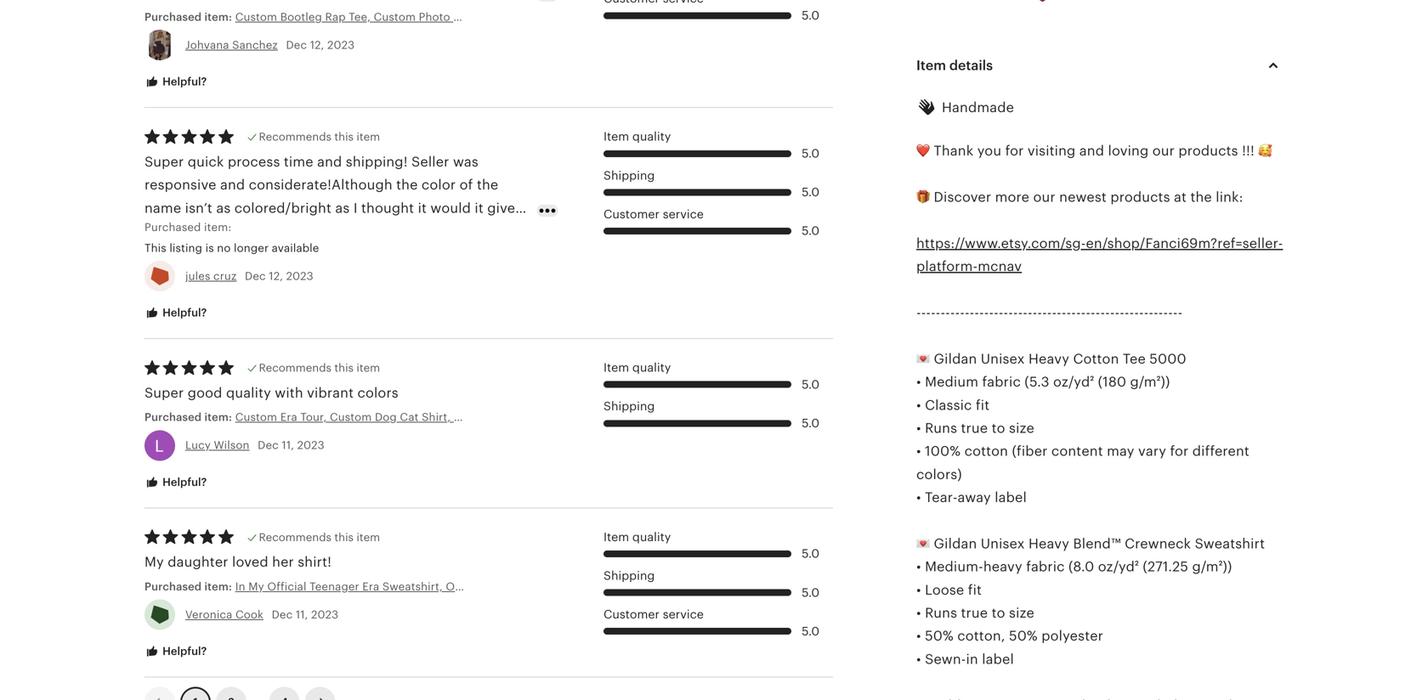 Task type: vqa. For each thing, say whether or not it's contained in the screenshot.
42th - from the left
yes



Task type: locate. For each thing, give the bounding box(es) containing it.
0 horizontal spatial 11,
[[282, 439, 294, 452]]

2 super from the top
[[145, 386, 184, 401]]

good
[[188, 386, 222, 401]]

purchased down my
[[145, 581, 202, 594]]

g/m²)) inside 💌 gildan unisex heavy cotton tee 5000 • medium fabric (5.3 oz/yd² (180 g/m²)) • classic fit • runs true to size • 100% cotton (fiber content may vary for different colors) • tear-away label
[[1131, 375, 1171, 390]]

our right more
[[1034, 190, 1056, 205]]

recommends for her
[[259, 532, 332, 544]]

💌 up medium-
[[917, 537, 931, 552]]

0 vertical spatial heavy
[[1029, 352, 1070, 367]]

item: for johvana
[[205, 11, 232, 23]]

helpful? button for veronica cook
[[132, 637, 220, 668]]

for
[[1006, 143, 1024, 159], [1171, 444, 1189, 459]]

and up considerate!although
[[317, 154, 342, 170]]

fabric
[[983, 375, 1021, 390], [1027, 560, 1065, 575]]

💌 inside 💌 gildan unisex heavy cotton tee 5000 • medium fabric (5.3 oz/yd² (180 g/m²)) • classic fit • runs true to size • 100% cotton (fiber content may vary for different colors) • tear-away label
[[917, 352, 931, 367]]

oz/yd² down cotton
[[1054, 375, 1095, 390]]

cotton
[[1074, 352, 1120, 367]]

purchased item: up johvana
[[145, 11, 235, 23]]

fit right the loose
[[969, 583, 982, 598]]

helpful? button down jules
[[132, 298, 220, 329]]

1 vertical spatial recommends this item
[[259, 362, 380, 375]]

the
[[396, 178, 418, 193], [477, 178, 499, 193], [1191, 190, 1213, 205]]

1 horizontal spatial g/m²))
[[1193, 560, 1233, 575]]

item quality
[[604, 130, 671, 143], [604, 361, 671, 375], [604, 531, 671, 544]]

dec right wilson
[[258, 439, 279, 452]]

to
[[992, 421, 1006, 436], [992, 606, 1006, 621]]

and down process
[[220, 178, 245, 193]]

1 vertical spatial customer service
[[604, 608, 704, 622]]

0 vertical spatial oz/yd²
[[1054, 375, 1095, 390]]

g/m²)) inside 💌 gildan unisex heavy blend™ crewneck sweatshirt • medium-heavy fabric (8.0 oz/yd² (271.25 g/m²)) • loose fit • runs true to size • 50% cotton, 50% polyester • sewn-in label
[[1193, 560, 1233, 575]]

process
[[228, 154, 280, 170]]

sewn-
[[925, 652, 967, 668]]

2 horizontal spatial and
[[1080, 143, 1105, 159]]

22 - from the left
[[1019, 305, 1024, 321]]

1 vertical spatial g/m²))
[[1193, 560, 1233, 575]]

2 item from the top
[[357, 362, 380, 375]]

label right "away"
[[995, 490, 1027, 506]]

1 vertical spatial 💌
[[917, 537, 931, 552]]

1 vertical spatial recommends
[[259, 362, 332, 375]]

1 vertical spatial gildan
[[934, 537, 978, 552]]

0 vertical spatial true
[[962, 421, 989, 436]]

helpful? button for johvana sanchez
[[132, 66, 220, 98]]

https://www.etsy.com/sg-
[[917, 236, 1087, 251]]

12 - from the left
[[970, 305, 975, 321]]

johvana sanchez dec 12, 2023
[[185, 39, 355, 51]]

0 vertical spatial 💌
[[917, 352, 931, 367]]

thank
[[934, 143, 974, 159]]

dec right sanchez on the left top of page
[[286, 39, 307, 51]]

heavy up '(8.0'
[[1029, 537, 1070, 552]]

purchased up johvana
[[145, 11, 202, 23]]

item for shirt!
[[357, 532, 380, 544]]

fit right classic
[[976, 398, 990, 413]]

1 recommends this item from the top
[[259, 131, 380, 143]]

3 item from the top
[[357, 532, 380, 544]]

1 vertical spatial heavy
[[1029, 537, 1070, 552]]

and left loving
[[1080, 143, 1105, 159]]

3 purchased item: from the top
[[145, 581, 235, 594]]

!!!
[[1243, 143, 1255, 159]]

1 horizontal spatial products
[[1179, 143, 1239, 159]]

item
[[917, 58, 947, 73], [604, 130, 630, 143], [604, 361, 630, 375], [604, 531, 630, 544]]

may
[[1108, 444, 1135, 459]]

g/m²)) down sweatshirt
[[1193, 560, 1233, 575]]

cruz
[[214, 270, 237, 283]]

❤️ thank you for visiting and loving our products !!! 🥰
[[917, 143, 1273, 159]]

2 item quality from the top
[[604, 361, 671, 375]]

unisex up (5.3
[[981, 352, 1025, 367]]

item: up veronica cook 'link'
[[205, 581, 232, 594]]

runs up 100% at the bottom right of the page
[[925, 421, 958, 436]]

(271.25
[[1143, 560, 1189, 575]]

helpful? button
[[132, 66, 220, 98], [132, 298, 220, 329], [132, 467, 220, 499], [132, 637, 220, 668]]

31 - from the left
[[1062, 305, 1067, 321]]

0 vertical spatial customer
[[604, 207, 660, 221]]

2 vertical spatial purchased item:
[[145, 581, 235, 594]]

fabric left '(8.0'
[[1027, 560, 1065, 575]]

purchased item: down daughter in the bottom of the page
[[145, 581, 235, 594]]

this
[[335, 131, 354, 143], [335, 362, 354, 375], [335, 532, 354, 544]]

recommends up time
[[259, 131, 332, 143]]

unisex inside 💌 gildan unisex heavy blend™ crewneck sweatshirt • medium-heavy fabric (8.0 oz/yd² (271.25 g/m²)) • loose fit • runs true to size • 50% cotton, 50% polyester • sewn-in label
[[981, 537, 1025, 552]]

11, for her
[[296, 609, 308, 622]]

all
[[289, 224, 304, 239]]

1 vertical spatial unisex
[[981, 537, 1025, 552]]

item inside dropdown button
[[917, 58, 947, 73]]

item: inside purchased item: this listing is no longer available
[[204, 221, 232, 234]]

44 - from the left
[[1125, 305, 1130, 321]]

0 vertical spatial gildan
[[934, 352, 978, 367]]

0 vertical spatial unisex
[[981, 352, 1025, 367]]

0 horizontal spatial 12,
[[269, 270, 283, 283]]

jules cruz dec 12, 2023
[[185, 270, 314, 283]]

0 vertical spatial to
[[992, 421, 1006, 436]]

7 - from the left
[[946, 305, 951, 321]]

1 vertical spatial to
[[992, 606, 1006, 621]]

38 - from the left
[[1096, 305, 1101, 321]]

recommends up the "her"
[[259, 532, 332, 544]]

it down color
[[418, 201, 427, 216]]

4 5.0 from the top
[[802, 224, 820, 238]]

true up cotton
[[962, 421, 989, 436]]

https://www.etsy.com/sg-en/shop/fanci69m?ref=seller- platform-mcnav
[[917, 236, 1284, 274]]

3 recommends from the top
[[259, 532, 332, 544]]

super
[[145, 154, 184, 170], [145, 386, 184, 401]]

loose
[[925, 583, 965, 598]]

super left good
[[145, 386, 184, 401]]

0 vertical spatial customer service
[[604, 207, 704, 221]]

11, down with
[[282, 439, 294, 452]]

the right "at"
[[1191, 190, 1213, 205]]

35 - from the left
[[1082, 305, 1086, 321]]

1 vertical spatial true
[[962, 606, 989, 621]]

dec for johvana sanchez
[[286, 39, 307, 51]]

purchased up lucy
[[145, 411, 202, 424]]

29 - from the left
[[1053, 305, 1057, 321]]

crewneck
[[1125, 537, 1192, 552]]

4 purchased from the top
[[145, 581, 202, 594]]

2 vertical spatial item
[[357, 532, 380, 544]]

1 to from the top
[[992, 421, 1006, 436]]

1 horizontal spatial our
[[1153, 143, 1175, 159]]

it left all
[[277, 224, 285, 239]]

0 horizontal spatial our
[[1034, 190, 1056, 205]]

21 - from the left
[[1014, 305, 1019, 321]]

54 - from the left
[[1174, 305, 1179, 321]]

true up cotton,
[[962, 606, 989, 621]]

0 vertical spatial shipping
[[604, 169, 655, 182]]

1 vertical spatial item quality
[[604, 361, 671, 375]]

2 recommends this item from the top
[[259, 362, 380, 375]]

0 horizontal spatial products
[[1111, 190, 1171, 205]]

1 • from the top
[[917, 375, 922, 390]]

true inside 💌 gildan unisex heavy cotton tee 5000 • medium fabric (5.3 oz/yd² (180 g/m²)) • classic fit • runs true to size • 100% cotton (fiber content may vary for different colors) • tear-away label
[[962, 421, 989, 436]]

1 horizontal spatial for
[[1171, 444, 1189, 459]]

0 vertical spatial service
[[663, 207, 704, 221]]

considerate!although
[[249, 178, 393, 193]]

50% right cotton,
[[1010, 629, 1038, 645]]

9 - from the left
[[956, 305, 961, 321]]

it up the this
[[145, 224, 154, 239]]

item: up no
[[204, 221, 232, 234]]

her
[[272, 555, 294, 571]]

1 horizontal spatial the
[[477, 178, 499, 193]]

💌 up "medium"
[[917, 352, 931, 367]]

service
[[663, 207, 704, 221], [663, 608, 704, 622]]

11, right cook
[[296, 609, 308, 622]]

helpful? button for lucy wilson
[[132, 467, 220, 499]]

purchased item: down good
[[145, 411, 235, 424]]

3 helpful? from the top
[[160, 476, 207, 489]]

1 vertical spatial size
[[1010, 606, 1035, 621]]

1 vertical spatial customer
[[604, 608, 660, 622]]

49 - from the left
[[1149, 305, 1154, 321]]

shipping for super good quality with vibrant colors
[[604, 400, 655, 414]]

0 vertical spatial our
[[1153, 143, 1175, 159]]

for right "you"
[[1006, 143, 1024, 159]]

0 vertical spatial for
[[1006, 143, 1024, 159]]

1 horizontal spatial as
[[335, 201, 350, 216]]

dec right cook
[[272, 609, 293, 622]]

10 • from the top
[[917, 652, 922, 668]]

heavy inside 💌 gildan unisex heavy cotton tee 5000 • medium fabric (5.3 oz/yd² (180 g/m²)) • classic fit • runs true to size • 100% cotton (fiber content may vary for different colors) • tear-away label
[[1029, 352, 1070, 367]]

helpful? down lucy
[[160, 476, 207, 489]]

put
[[347, 224, 369, 239]]

12,
[[310, 39, 324, 51], [269, 270, 283, 283]]

unisex up heavy
[[981, 537, 1025, 552]]

super quick process time and shipping! seller was responsive and considerate!although the color of the name isn't as colored/bright as i thought it would it gives it that vintage look, it all looks put together !
[[145, 154, 523, 239]]

heavy inside 💌 gildan unisex heavy blend™ crewneck sweatshirt • medium-heavy fabric (8.0 oz/yd² (271.25 g/m²)) • loose fit • runs true to size • 50% cotton, 50% polyester • sewn-in label
[[1029, 537, 1070, 552]]

1 vertical spatial 11,
[[296, 609, 308, 622]]

2 heavy from the top
[[1029, 537, 1070, 552]]

gildan up "medium"
[[934, 352, 978, 367]]

1 vertical spatial label
[[983, 652, 1015, 668]]

1 horizontal spatial 11,
[[296, 609, 308, 622]]

2 runs from the top
[[925, 606, 958, 621]]

0 vertical spatial label
[[995, 490, 1027, 506]]

19 - from the left
[[1004, 305, 1009, 321]]

2 - from the left
[[922, 305, 927, 321]]

2 to from the top
[[992, 606, 1006, 621]]

0 horizontal spatial 50%
[[925, 629, 954, 645]]

helpful? down johvana
[[160, 75, 207, 88]]

2 vertical spatial item quality
[[604, 531, 671, 544]]

helpful? for veronica cook dec 11, 2023
[[160, 646, 207, 658]]

jules
[[185, 270, 210, 283]]

0 vertical spatial fit
[[976, 398, 990, 413]]

heavy up (5.3
[[1029, 352, 1070, 367]]

42 - from the left
[[1116, 305, 1120, 321]]

1 horizontal spatial oz/yd²
[[1099, 560, 1140, 575]]

3 shipping from the top
[[604, 569, 655, 583]]

tear-
[[925, 490, 958, 506]]

0 vertical spatial item quality
[[604, 130, 671, 143]]

size inside 💌 gildan unisex heavy blend™ crewneck sweatshirt • medium-heavy fabric (8.0 oz/yd² (271.25 g/m²)) • loose fit • runs true to size • 50% cotton, 50% polyester • sewn-in label
[[1010, 606, 1035, 621]]

4 helpful? from the top
[[160, 646, 207, 658]]

1 horizontal spatial fabric
[[1027, 560, 1065, 575]]

unisex inside 💌 gildan unisex heavy cotton tee 5000 • medium fabric (5.3 oz/yd² (180 g/m²)) • classic fit • runs true to size • 100% cotton (fiber content may vary for different colors) • tear-away label
[[981, 352, 1025, 367]]

as right isn't
[[216, 201, 231, 216]]

2023 for johvana sanchez dec 12, 2023
[[328, 39, 355, 51]]

💌 inside 💌 gildan unisex heavy blend™ crewneck sweatshirt • medium-heavy fabric (8.0 oz/yd² (271.25 g/m²)) • loose fit • runs true to size • 50% cotton, 50% polyester • sewn-in label
[[917, 537, 931, 552]]

helpful? button down 'veronica'
[[132, 637, 220, 668]]

oz/yd² down blend™
[[1099, 560, 1140, 575]]

0 horizontal spatial oz/yd²
[[1054, 375, 1095, 390]]

-
[[917, 305, 922, 321], [922, 305, 927, 321], [927, 305, 931, 321], [931, 305, 936, 321], [936, 305, 941, 321], [941, 305, 946, 321], [946, 305, 951, 321], [951, 305, 956, 321], [956, 305, 961, 321], [961, 305, 965, 321], [965, 305, 970, 321], [970, 305, 975, 321], [975, 305, 980, 321], [980, 305, 985, 321], [985, 305, 990, 321], [990, 305, 994, 321], [994, 305, 999, 321], [999, 305, 1004, 321], [1004, 305, 1009, 321], [1009, 305, 1014, 321], [1014, 305, 1019, 321], [1019, 305, 1024, 321], [1023, 305, 1028, 321], [1028, 305, 1033, 321], [1033, 305, 1038, 321], [1038, 305, 1043, 321], [1043, 305, 1048, 321], [1048, 305, 1053, 321], [1053, 305, 1057, 321], [1057, 305, 1062, 321], [1062, 305, 1067, 321], [1067, 305, 1072, 321], [1072, 305, 1077, 321], [1077, 305, 1082, 321], [1082, 305, 1086, 321], [1086, 305, 1091, 321], [1091, 305, 1096, 321], [1096, 305, 1101, 321], [1101, 305, 1106, 321], [1106, 305, 1111, 321], [1111, 305, 1116, 321], [1116, 305, 1120, 321], [1120, 305, 1125, 321], [1125, 305, 1130, 321], [1130, 305, 1135, 321], [1135, 305, 1140, 321], [1140, 305, 1145, 321], [1145, 305, 1149, 321], [1149, 305, 1154, 321], [1154, 305, 1159, 321], [1159, 305, 1164, 321], [1164, 305, 1169, 321], [1169, 305, 1174, 321], [1174, 305, 1179, 321], [1179, 305, 1183, 321]]

0 vertical spatial fabric
[[983, 375, 1021, 390]]

1 unisex from the top
[[981, 352, 1025, 367]]

sweatshirt
[[1196, 537, 1266, 552]]

1 vertical spatial item
[[357, 362, 380, 375]]

gildan for medium-
[[934, 537, 978, 552]]

2 vertical spatial recommends this item
[[259, 532, 380, 544]]

0 horizontal spatial fabric
[[983, 375, 1021, 390]]

dec
[[286, 39, 307, 51], [245, 270, 266, 283], [258, 439, 279, 452], [272, 609, 293, 622]]

2 this from the top
[[335, 362, 354, 375]]

3 purchased from the top
[[145, 411, 202, 424]]

super good quality with vibrant colors
[[145, 386, 399, 401]]

available
[[272, 242, 319, 255]]

51 - from the left
[[1159, 305, 1164, 321]]

purchased item: this listing is no longer available
[[145, 221, 319, 255]]

1 vertical spatial fit
[[969, 583, 982, 598]]

gildan up medium-
[[934, 537, 978, 552]]

1 service from the top
[[663, 207, 704, 221]]

0 horizontal spatial as
[[216, 201, 231, 216]]

2 vertical spatial this
[[335, 532, 354, 544]]

fabric left (5.3
[[983, 375, 1021, 390]]

1 horizontal spatial 50%
[[1010, 629, 1038, 645]]

to up cotton,
[[992, 606, 1006, 621]]

2 vertical spatial recommends
[[259, 532, 332, 544]]

purchased down the name
[[145, 221, 201, 234]]

0 vertical spatial recommends this item
[[259, 131, 380, 143]]

helpful?
[[160, 75, 207, 88], [160, 307, 207, 319], [160, 476, 207, 489], [160, 646, 207, 658]]

customer service
[[604, 207, 704, 221], [604, 608, 704, 622]]

1 as from the left
[[216, 201, 231, 216]]

purchased for johvana sanchez dec 12, 2023
[[145, 11, 202, 23]]

0 vertical spatial runs
[[925, 421, 958, 436]]

fabric inside 💌 gildan unisex heavy cotton tee 5000 • medium fabric (5.3 oz/yd² (180 g/m²)) • classic fit • runs true to size • 100% cotton (fiber content may vary for different colors) • tear-away label
[[983, 375, 1021, 390]]

5 5.0 from the top
[[802, 378, 820, 392]]

1 item: from the top
[[205, 11, 232, 23]]

visiting
[[1028, 143, 1076, 159]]

would
[[431, 201, 471, 216]]

quick
[[188, 154, 224, 170]]

item: down good
[[205, 411, 232, 424]]

0 horizontal spatial g/m²))
[[1131, 375, 1171, 390]]

0 vertical spatial super
[[145, 154, 184, 170]]

0 horizontal spatial for
[[1006, 143, 1024, 159]]

to up cotton
[[992, 421, 1006, 436]]

12, for johvana sanchez dec 12, 2023
[[310, 39, 324, 51]]

1 vertical spatial 12,
[[269, 270, 283, 283]]

link:
[[1217, 190, 1244, 205]]

gildan
[[934, 352, 978, 367], [934, 537, 978, 552]]

2 recommends from the top
[[259, 362, 332, 375]]

products left "at"
[[1111, 190, 1171, 205]]

1 vertical spatial this
[[335, 362, 354, 375]]

-------------------------------------------------------
[[917, 305, 1183, 321]]

purchased item: for daughter
[[145, 581, 235, 594]]

25 - from the left
[[1033, 305, 1038, 321]]

9 5.0 from the top
[[802, 625, 820, 639]]

1 horizontal spatial and
[[317, 154, 342, 170]]

2 gildan from the top
[[934, 537, 978, 552]]

gildan inside 💌 gildan unisex heavy blend™ crewneck sweatshirt • medium-heavy fabric (8.0 oz/yd² (271.25 g/m²)) • loose fit • runs true to size • 50% cotton, 50% polyester • sewn-in label
[[934, 537, 978, 552]]

5.0
[[802, 8, 820, 22], [802, 147, 820, 160], [802, 185, 820, 199], [802, 224, 820, 238], [802, 378, 820, 392], [802, 417, 820, 430], [802, 548, 820, 561], [802, 586, 820, 600], [802, 625, 820, 639]]

true
[[962, 421, 989, 436], [962, 606, 989, 621]]

50% up sewn-
[[925, 629, 954, 645]]

1 💌 from the top
[[917, 352, 931, 367]]

0 vertical spatial 11,
[[282, 439, 294, 452]]

dec down the longer
[[245, 270, 266, 283]]

label right "in"
[[983, 652, 1015, 668]]

super inside super quick process time and shipping! seller was responsive and considerate!although the color of the name isn't as colored/bright as i thought it would it gives it that vintage look, it all looks put together !
[[145, 154, 184, 170]]

0 vertical spatial this
[[335, 131, 354, 143]]

12, right sanchez on the left top of page
[[310, 39, 324, 51]]

runs
[[925, 421, 958, 436], [925, 606, 958, 621]]

our
[[1153, 143, 1175, 159], [1034, 190, 1056, 205]]

vary
[[1139, 444, 1167, 459]]

•
[[917, 375, 922, 390], [917, 398, 922, 413], [917, 421, 922, 436], [917, 444, 922, 459], [917, 490, 922, 506], [917, 560, 922, 575], [917, 583, 922, 598], [917, 606, 922, 621], [917, 629, 922, 645], [917, 652, 922, 668]]

size down heavy
[[1010, 606, 1035, 621]]

1 vertical spatial oz/yd²
[[1099, 560, 1140, 575]]

fit
[[976, 398, 990, 413], [969, 583, 982, 598]]

details
[[950, 58, 994, 73]]

0 vertical spatial size
[[1010, 421, 1035, 436]]

1 vertical spatial runs
[[925, 606, 958, 621]]

1 vertical spatial fabric
[[1027, 560, 1065, 575]]

g/m²)) down "tee"
[[1131, 375, 1171, 390]]

super up responsive
[[145, 154, 184, 170]]

5000
[[1150, 352, 1187, 367]]

🎁
[[917, 190, 931, 205]]

dec for jules cruz
[[245, 270, 266, 283]]

wilson
[[214, 439, 250, 452]]

1 purchased from the top
[[145, 11, 202, 23]]

1 size from the top
[[1010, 421, 1035, 436]]

1 horizontal spatial 12,
[[310, 39, 324, 51]]

2 💌 from the top
[[917, 537, 931, 552]]

products left !!!
[[1179, 143, 1239, 159]]

gildan inside 💌 gildan unisex heavy cotton tee 5000 • medium fabric (5.3 oz/yd² (180 g/m²)) • classic fit • runs true to size • 100% cotton (fiber content may vary for different colors) • tear-away label
[[934, 352, 978, 367]]

helpful? for johvana sanchez dec 12, 2023
[[160, 75, 207, 88]]

helpful? down 'veronica'
[[160, 646, 207, 658]]

1 vertical spatial products
[[1111, 190, 1171, 205]]

purchased item: for good
[[145, 411, 235, 424]]

0 vertical spatial recommends
[[259, 131, 332, 143]]

fit inside 💌 gildan unisex heavy cotton tee 5000 • medium fabric (5.3 oz/yd² (180 g/m²)) • classic fit • runs true to size • 100% cotton (fiber content may vary for different colors) • tear-away label
[[976, 398, 990, 413]]

size up (fiber
[[1010, 421, 1035, 436]]

shirt!
[[298, 555, 332, 571]]

helpful? down jules
[[160, 307, 207, 319]]

purchased for veronica cook dec 11, 2023
[[145, 581, 202, 594]]

recommends this item up vibrant
[[259, 362, 380, 375]]

cotton
[[965, 444, 1009, 459]]

2 customer from the top
[[604, 608, 660, 622]]

❤️
[[917, 143, 931, 159]]

(8.0
[[1069, 560, 1095, 575]]

the up thought
[[396, 178, 418, 193]]

recommends this item up "shirt!"
[[259, 532, 380, 544]]

0 vertical spatial products
[[1179, 143, 1239, 159]]

1 vertical spatial super
[[145, 386, 184, 401]]

0 vertical spatial item
[[357, 131, 380, 143]]

item: up johvana
[[205, 11, 232, 23]]

our right loving
[[1153, 143, 1175, 159]]

2 unisex from the top
[[981, 537, 1025, 552]]

runs down the loose
[[925, 606, 958, 621]]

34 - from the left
[[1077, 305, 1082, 321]]

helpful? button down johvana
[[132, 66, 220, 98]]

16 - from the left
[[990, 305, 994, 321]]

0 vertical spatial purchased item:
[[145, 11, 235, 23]]

oz/yd² inside 💌 gildan unisex heavy cotton tee 5000 • medium fabric (5.3 oz/yd² (180 g/m²)) • classic fit • runs true to size • 100% cotton (fiber content may vary for different colors) • tear-away label
[[1054, 375, 1095, 390]]

1 vertical spatial purchased item:
[[145, 411, 235, 424]]

14 - from the left
[[980, 305, 985, 321]]

3 item quality from the top
[[604, 531, 671, 544]]

the right of
[[477, 178, 499, 193]]

for right vary
[[1171, 444, 1189, 459]]

2 vertical spatial shipping
[[604, 569, 655, 583]]

50%
[[925, 629, 954, 645], [1010, 629, 1038, 645]]

as left i at top
[[335, 201, 350, 216]]

0 vertical spatial 12,
[[310, 39, 324, 51]]

purchased
[[145, 11, 202, 23], [145, 221, 201, 234], [145, 411, 202, 424], [145, 581, 202, 594]]

12, down available
[[269, 270, 283, 283]]

💌 for 💌 gildan unisex heavy cotton tee 5000 • medium fabric (5.3 oz/yd² (180 g/m²)) • classic fit • runs true to size • 100% cotton (fiber content may vary for different colors) • tear-away label
[[917, 352, 931, 367]]

recommends this item up time
[[259, 131, 380, 143]]

recommends up with
[[259, 362, 332, 375]]

1 vertical spatial for
[[1171, 444, 1189, 459]]

1 vertical spatial shipping
[[604, 400, 655, 414]]

recommends this item
[[259, 131, 380, 143], [259, 362, 380, 375], [259, 532, 380, 544]]

3 this from the top
[[335, 532, 354, 544]]

true inside 💌 gildan unisex heavy blend™ crewneck sweatshirt • medium-heavy fabric (8.0 oz/yd² (271.25 g/m²)) • loose fit • runs true to size • 50% cotton, 50% polyester • sewn-in label
[[962, 606, 989, 621]]

4 helpful? button from the top
[[132, 637, 220, 668]]

seller
[[412, 154, 450, 170]]

2 true from the top
[[962, 606, 989, 621]]

2 • from the top
[[917, 398, 922, 413]]

0 vertical spatial g/m²))
[[1131, 375, 1171, 390]]

item quality for super good quality with vibrant colors
[[604, 361, 671, 375]]

1 - from the left
[[917, 305, 922, 321]]

10 - from the left
[[961, 305, 965, 321]]

helpful? button down lucy
[[132, 467, 220, 499]]

1 vertical spatial service
[[663, 608, 704, 622]]



Task type: describe. For each thing, give the bounding box(es) containing it.
more
[[996, 190, 1030, 205]]

of
[[460, 178, 473, 193]]

loving
[[1109, 143, 1149, 159]]

helpful? for lucy wilson dec 11, 2023
[[160, 476, 207, 489]]

🥰
[[1259, 143, 1273, 159]]

you
[[978, 143, 1002, 159]]

lucy wilson link
[[185, 439, 250, 452]]

oz/yd² inside 💌 gildan unisex heavy blend™ crewneck sweatshirt • medium-heavy fabric (8.0 oz/yd² (271.25 g/m²)) • loose fit • runs true to size • 50% cotton, 50% polyester • sewn-in label
[[1099, 560, 1140, 575]]

that
[[157, 224, 184, 239]]

away
[[958, 490, 992, 506]]

lucy wilson dec 11, 2023
[[185, 439, 325, 452]]

time
[[284, 154, 314, 170]]

recommends this item for shirt!
[[259, 532, 380, 544]]

https://www.etsy.com/sg-en/shop/fanci69m?ref=seller- platform-mcnav link
[[917, 236, 1284, 274]]

1 5.0 from the top
[[802, 8, 820, 22]]

12, for jules cruz dec 12, 2023
[[269, 270, 283, 283]]

2023 for lucy wilson dec 11, 2023
[[297, 439, 325, 452]]

i
[[354, 201, 358, 216]]

53 - from the left
[[1169, 305, 1174, 321]]

jules cruz link
[[185, 270, 237, 283]]

46 - from the left
[[1135, 305, 1140, 321]]

37 - from the left
[[1091, 305, 1096, 321]]

fabric inside 💌 gildan unisex heavy blend™ crewneck sweatshirt • medium-heavy fabric (8.0 oz/yd² (271.25 g/m²)) • loose fit • runs true to size • 50% cotton, 50% polyester • sewn-in label
[[1027, 560, 1065, 575]]

different
[[1193, 444, 1250, 459]]

recommends for with
[[259, 362, 332, 375]]

this
[[145, 242, 166, 255]]

2 horizontal spatial the
[[1191, 190, 1213, 205]]

shipping for my daughter loved her shirt!
[[604, 569, 655, 583]]

13 - from the left
[[975, 305, 980, 321]]

dec for lucy wilson
[[258, 439, 279, 452]]

isn't
[[185, 201, 213, 216]]

vintage
[[187, 224, 237, 239]]

6 5.0 from the top
[[802, 417, 820, 430]]

to inside 💌 gildan unisex heavy blend™ crewneck sweatshirt • medium-heavy fabric (8.0 oz/yd² (271.25 g/m²)) • loose fit • runs true to size • 50% cotton, 50% polyester • sewn-in label
[[992, 606, 1006, 621]]

3 • from the top
[[917, 421, 922, 436]]

for inside 💌 gildan unisex heavy cotton tee 5000 • medium fabric (5.3 oz/yd² (180 g/m²)) • classic fit • runs true to size • 100% cotton (fiber content may vary for different colors) • tear-away label
[[1171, 444, 1189, 459]]

my daughter loved her shirt!
[[145, 555, 332, 571]]

unisex for fabric
[[981, 352, 1025, 367]]

my
[[145, 555, 164, 571]]

4 - from the left
[[931, 305, 936, 321]]

💌 gildan unisex heavy blend™ crewneck sweatshirt • medium-heavy fabric (8.0 oz/yd² (271.25 g/m²)) • loose fit • runs true to size • 50% cotton, 50% polyester • sewn-in label
[[917, 537, 1266, 668]]

tee
[[1124, 352, 1146, 367]]

2 helpful? from the top
[[160, 307, 207, 319]]

1 vertical spatial our
[[1034, 190, 1056, 205]]

52 - from the left
[[1164, 305, 1169, 321]]

fit inside 💌 gildan unisex heavy blend™ crewneck sweatshirt • medium-heavy fabric (8.0 oz/yd² (271.25 g/m²)) • loose fit • runs true to size • 50% cotton, 50% polyester • sewn-in label
[[969, 583, 982, 598]]

23 - from the left
[[1023, 305, 1028, 321]]

41 - from the left
[[1111, 305, 1116, 321]]

name
[[145, 201, 181, 216]]

thought
[[361, 201, 414, 216]]

1 purchased item: from the top
[[145, 11, 235, 23]]

40 - from the left
[[1106, 305, 1111, 321]]

43 - from the left
[[1120, 305, 1125, 321]]

item: for lucy
[[205, 411, 232, 424]]

4 • from the top
[[917, 444, 922, 459]]

6 • from the top
[[917, 560, 922, 575]]

0 horizontal spatial the
[[396, 178, 418, 193]]

item details
[[917, 58, 994, 73]]

cook
[[236, 609, 264, 622]]

5 • from the top
[[917, 490, 922, 506]]

heavy
[[984, 560, 1023, 575]]

listing
[[170, 242, 202, 255]]

48 - from the left
[[1145, 305, 1149, 321]]

💌 gildan unisex heavy cotton tee 5000 • medium fabric (5.3 oz/yd² (180 g/m²)) • classic fit • runs true to size • 100% cotton (fiber content may vary for different colors) • tear-away label
[[917, 352, 1250, 506]]

content
[[1052, 444, 1104, 459]]

0 horizontal spatial and
[[220, 178, 245, 193]]

unisex for heavy
[[981, 537, 1025, 552]]

item details button
[[902, 45, 1300, 86]]

lucy
[[185, 439, 211, 452]]

2 helpful? button from the top
[[132, 298, 220, 329]]

it left gives
[[475, 201, 484, 216]]

1 item from the top
[[357, 131, 380, 143]]

mcnav
[[978, 259, 1023, 274]]

shipping!
[[346, 154, 408, 170]]

item for vibrant
[[357, 362, 380, 375]]

5 - from the left
[[936, 305, 941, 321]]

cotton,
[[958, 629, 1006, 645]]

!
[[434, 224, 438, 239]]

50 - from the left
[[1154, 305, 1159, 321]]

sanchez
[[232, 39, 278, 51]]

gildan for medium
[[934, 352, 978, 367]]

looks
[[308, 224, 343, 239]]

8 • from the top
[[917, 606, 922, 621]]

7 5.0 from the top
[[802, 548, 820, 561]]

1 recommends from the top
[[259, 131, 332, 143]]

11, for with
[[282, 439, 294, 452]]

discover
[[934, 190, 992, 205]]

veronica
[[185, 609, 233, 622]]

28 - from the left
[[1048, 305, 1053, 321]]

newest
[[1060, 190, 1107, 205]]

platform-
[[917, 259, 978, 274]]

💌 for 💌 gildan unisex heavy blend™ crewneck sweatshirt • medium-heavy fabric (8.0 oz/yd² (271.25 g/m²)) • loose fit • runs true to size • 50% cotton, 50% polyester • sewn-in label
[[917, 537, 931, 552]]

responsive
[[145, 178, 217, 193]]

11 - from the left
[[965, 305, 970, 321]]

24 - from the left
[[1028, 305, 1033, 321]]

9 • from the top
[[917, 629, 922, 645]]

27 - from the left
[[1043, 305, 1048, 321]]

20 - from the left
[[1009, 305, 1014, 321]]

36 - from the left
[[1086, 305, 1091, 321]]

label inside 💌 gildan unisex heavy blend™ crewneck sweatshirt • medium-heavy fabric (8.0 oz/yd² (271.25 g/m²)) • loose fit • runs true to size • 50% cotton, 50% polyester • sewn-in label
[[983, 652, 1015, 668]]

johvana sanchez link
[[185, 39, 278, 51]]

17 - from the left
[[994, 305, 999, 321]]

1 customer from the top
[[604, 207, 660, 221]]

heavy for fabric
[[1029, 537, 1070, 552]]

longer
[[234, 242, 269, 255]]

1 this from the top
[[335, 131, 354, 143]]

26 - from the left
[[1038, 305, 1043, 321]]

en/shop/fanci69m?ref=seller-
[[1087, 236, 1284, 251]]

veronica cook dec 11, 2023
[[185, 609, 339, 622]]

size inside 💌 gildan unisex heavy cotton tee 5000 • medium fabric (5.3 oz/yd² (180 g/m²)) • classic fit • runs true to size • 100% cotton (fiber content may vary for different colors) • tear-away label
[[1010, 421, 1035, 436]]

medium
[[925, 375, 979, 390]]

label inside 💌 gildan unisex heavy cotton tee 5000 • medium fabric (5.3 oz/yd² (180 g/m²)) • classic fit • runs true to size • 100% cotton (fiber content may vary for different colors) • tear-away label
[[995, 490, 1027, 506]]

heavy for (5.3
[[1029, 352, 1070, 367]]

33 - from the left
[[1072, 305, 1077, 321]]

this for vibrant
[[335, 362, 354, 375]]

47 - from the left
[[1140, 305, 1145, 321]]

color
[[422, 178, 456, 193]]

2023 for jules cruz dec 12, 2023
[[286, 270, 314, 283]]

no
[[217, 242, 231, 255]]

super for super quick process time and shipping! seller was responsive and considerate!although the color of the name isn't as colored/bright as i thought it would it gives it that vintage look, it all looks put together !
[[145, 154, 184, 170]]

55 - from the left
[[1179, 305, 1183, 321]]

2023 for veronica cook dec 11, 2023
[[311, 609, 339, 622]]

at
[[1175, 190, 1187, 205]]

this for shirt!
[[335, 532, 354, 544]]

45 - from the left
[[1130, 305, 1135, 321]]

handmade
[[942, 100, 1015, 115]]

2 service from the top
[[663, 608, 704, 622]]

to inside 💌 gildan unisex heavy cotton tee 5000 • medium fabric (5.3 oz/yd² (180 g/m²)) • classic fit • runs true to size • 100% cotton (fiber content may vary for different colors) • tear-away label
[[992, 421, 1006, 436]]

8 5.0 from the top
[[802, 586, 820, 600]]

3 5.0 from the top
[[802, 185, 820, 199]]

item quality for my daughter loved her shirt!
[[604, 531, 671, 544]]

colors)
[[917, 467, 963, 483]]

2 customer service from the top
[[604, 608, 704, 622]]

7 • from the top
[[917, 583, 922, 598]]

colored/bright
[[235, 201, 332, 216]]

dec for veronica cook
[[272, 609, 293, 622]]

daughter
[[168, 555, 228, 571]]

(180
[[1099, 375, 1127, 390]]

100%
[[925, 444, 961, 459]]

2 5.0 from the top
[[802, 147, 820, 160]]

8 - from the left
[[951, 305, 956, 321]]

super for super good quality with vibrant colors
[[145, 386, 184, 401]]

39 - from the left
[[1101, 305, 1106, 321]]

6 - from the left
[[941, 305, 946, 321]]

1 item quality from the top
[[604, 130, 671, 143]]

with
[[275, 386, 303, 401]]

2 as from the left
[[335, 201, 350, 216]]

loved
[[232, 555, 269, 571]]

32 - from the left
[[1067, 305, 1072, 321]]

blend™
[[1074, 537, 1122, 552]]

3 - from the left
[[927, 305, 931, 321]]

classic
[[925, 398, 973, 413]]

18 - from the left
[[999, 305, 1004, 321]]

1 50% from the left
[[925, 629, 954, 645]]

🎁 discover more our newest products at the link:
[[917, 190, 1244, 205]]

2 50% from the left
[[1010, 629, 1038, 645]]

purchased for lucy wilson dec 11, 2023
[[145, 411, 202, 424]]

colors
[[358, 386, 399, 401]]

runs inside 💌 gildan unisex heavy cotton tee 5000 • medium fabric (5.3 oz/yd² (180 g/m²)) • classic fit • runs true to size • 100% cotton (fiber content may vary for different colors) • tear-away label
[[925, 421, 958, 436]]

was
[[453, 154, 479, 170]]

is
[[205, 242, 214, 255]]

vibrant
[[307, 386, 354, 401]]

1 customer service from the top
[[604, 207, 704, 221]]

recommends this item for vibrant
[[259, 362, 380, 375]]

15 - from the left
[[985, 305, 990, 321]]

item: for veronica
[[205, 581, 232, 594]]

30 - from the left
[[1057, 305, 1062, 321]]

polyester
[[1042, 629, 1104, 645]]

runs inside 💌 gildan unisex heavy blend™ crewneck sweatshirt • medium-heavy fabric (8.0 oz/yd² (271.25 g/m²)) • loose fit • runs true to size • 50% cotton, 50% polyester • sewn-in label
[[925, 606, 958, 621]]

johvana
[[185, 39, 229, 51]]

purchased inside purchased item: this listing is no longer available
[[145, 221, 201, 234]]

1 shipping from the top
[[604, 169, 655, 182]]

(5.3
[[1025, 375, 1050, 390]]



